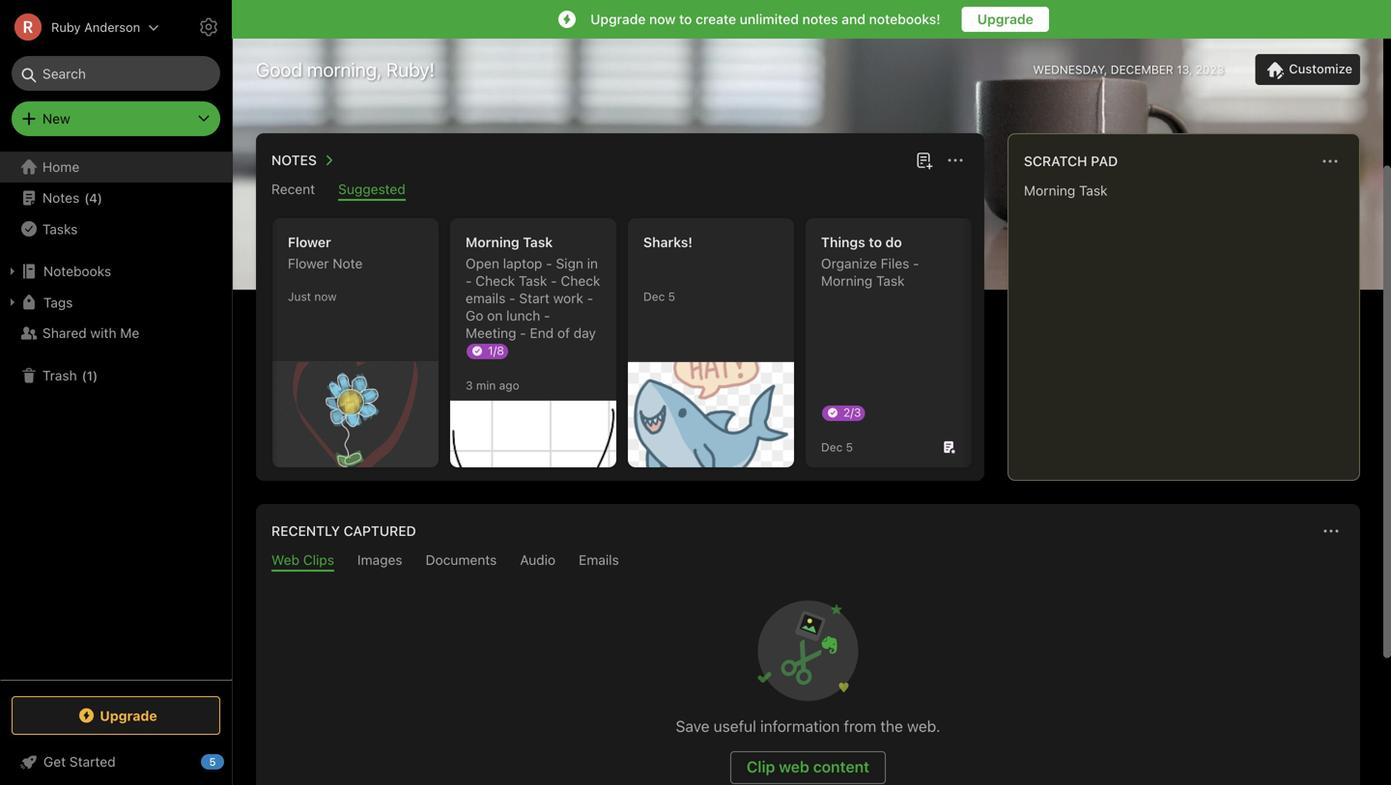 Task type: vqa. For each thing, say whether or not it's contained in the screenshot.
the is
no



Task type: describe. For each thing, give the bounding box(es) containing it.
home link
[[0, 152, 232, 183]]

just
[[288, 290, 311, 303]]

december
[[1111, 63, 1174, 76]]

home
[[43, 159, 79, 175]]

things
[[821, 234, 866, 250]]

upgrade button
[[12, 697, 220, 735]]

3 min ago
[[466, 379, 520, 392]]

flower flower note
[[288, 234, 363, 272]]

information
[[760, 717, 840, 736]]

morning task open laptop - sign in - check task - check emails - start work - go on lunch - meeting - end of day
[[466, 234, 600, 341]]

task up laptop
[[523, 234, 553, 250]]

notes for notes
[[272, 152, 317, 168]]

4
[[89, 191, 97, 205]]

do
[[886, 234, 902, 250]]

- up "work"
[[551, 273, 557, 289]]

notes ( 4 )
[[43, 190, 102, 206]]

- down open
[[466, 273, 472, 289]]

web.
[[907, 717, 941, 736]]

thumbnail image for open laptop - sign in - check task - check emails - start work - go on lunch - meeting - end of day
[[450, 401, 616, 468]]

go
[[466, 308, 484, 324]]

tab list for recently captured
[[260, 552, 1357, 572]]

web
[[779, 758, 810, 776]]

- up end
[[544, 308, 550, 324]]

recent
[[272, 181, 315, 197]]

new button
[[12, 101, 220, 136]]

scratch
[[1024, 153, 1088, 169]]

save useful information from the web.
[[676, 717, 941, 736]]

work
[[553, 290, 583, 306]]

1 horizontal spatial 5
[[668, 290, 675, 303]]

Account field
[[0, 8, 160, 46]]

upgrade inside popup button
[[100, 708, 157, 724]]

upgrade for upgrade button
[[978, 11, 1034, 27]]

notebooks!
[[869, 11, 941, 27]]

images
[[357, 552, 402, 568]]

web clips
[[272, 552, 334, 568]]

recently captured button
[[268, 520, 416, 543]]

the
[[881, 717, 903, 736]]

2 horizontal spatial thumbnail image
[[628, 362, 794, 468]]

audio tab
[[520, 552, 556, 572]]

upgrade for upgrade now to create unlimited notes and notebooks!
[[591, 11, 646, 27]]

get started
[[43, 754, 116, 770]]

with
[[90, 325, 116, 341]]

emails
[[466, 290, 506, 306]]

started
[[69, 754, 116, 770]]

open
[[466, 256, 499, 272]]

clip web content
[[747, 758, 870, 776]]

3
[[466, 379, 473, 392]]

settings image
[[197, 15, 220, 39]]

notes for notes ( 4 )
[[43, 190, 79, 206]]

scratch pad button
[[1020, 150, 1118, 173]]

morning,
[[307, 58, 382, 81]]

more actions image
[[944, 149, 967, 172]]

clip
[[747, 758, 775, 776]]

1 vertical spatial 5
[[846, 441, 853, 454]]

recently
[[272, 523, 340, 539]]

) for trash
[[93, 368, 98, 383]]

more actions field for scratch pad
[[1317, 148, 1344, 175]]

more actions field for recently captured
[[1318, 518, 1345, 545]]

lunch
[[506, 308, 540, 324]]

- up lunch
[[509, 290, 516, 306]]

create
[[696, 11, 736, 27]]

tree containing home
[[0, 152, 232, 679]]

expand tags image
[[5, 295, 20, 310]]

task up 'start'
[[519, 273, 547, 289]]

tab list for notes
[[260, 181, 981, 201]]

on
[[487, 308, 503, 324]]

min
[[476, 379, 496, 392]]

now for just
[[314, 290, 337, 303]]

things to do organize files - morning task
[[821, 234, 919, 289]]

anderson
[[84, 20, 140, 34]]

images tab
[[357, 552, 402, 572]]

notebooks
[[43, 263, 111, 279]]

sign
[[556, 256, 584, 272]]

- right "work"
[[587, 290, 593, 306]]

- left sign
[[546, 256, 552, 272]]

tasks
[[43, 221, 78, 237]]

captured
[[344, 523, 416, 539]]

suggested
[[338, 181, 406, 197]]

shared with me link
[[0, 318, 231, 349]]

1 horizontal spatial dec 5
[[821, 441, 853, 454]]

documents
[[426, 552, 497, 568]]

meeting
[[466, 325, 516, 341]]

note
[[333, 256, 363, 272]]

0 horizontal spatial dec
[[644, 290, 665, 303]]

customize
[[1289, 62, 1353, 76]]

1 check from the left
[[476, 273, 515, 289]]

trash
[[43, 368, 77, 384]]

suggested tab panel
[[256, 201, 1166, 481]]

of
[[557, 325, 570, 341]]

just now
[[288, 290, 337, 303]]

now for upgrade
[[649, 11, 676, 27]]

emails
[[579, 552, 619, 568]]

clip web content button
[[730, 752, 886, 785]]

shared
[[43, 325, 87, 341]]

tasks button
[[0, 214, 231, 244]]

expand notebooks image
[[5, 264, 20, 279]]

wednesday,
[[1033, 63, 1108, 76]]

audio
[[520, 552, 556, 568]]

ruby!
[[386, 58, 435, 81]]

recent tab
[[272, 181, 315, 201]]

upgrade now to create unlimited notes and notebooks!
[[591, 11, 941, 27]]

Help and Learning task checklist field
[[0, 747, 232, 778]]



Task type: locate. For each thing, give the bounding box(es) containing it.
thumbnail image for flower note
[[272, 362, 439, 468]]

customize button
[[1255, 54, 1360, 85]]

) down home link
[[97, 191, 102, 205]]

1 horizontal spatial check
[[561, 273, 600, 289]]

recently captured
[[272, 523, 416, 539]]

1 vertical spatial more actions image
[[1320, 520, 1343, 543]]

ago
[[499, 379, 520, 392]]

sharks!
[[644, 234, 693, 250]]

end
[[530, 325, 554, 341]]

upgrade button
[[962, 7, 1049, 32]]

more actions image
[[1319, 150, 1342, 173], [1320, 520, 1343, 543]]

1 vertical spatial morning
[[821, 273, 873, 289]]

dec 5 down the 2/3
[[821, 441, 853, 454]]

2 horizontal spatial 5
[[846, 441, 853, 454]]

-
[[546, 256, 552, 272], [913, 256, 919, 272], [466, 273, 472, 289], [551, 273, 557, 289], [509, 290, 516, 306], [587, 290, 593, 306], [544, 308, 550, 324], [520, 325, 526, 341]]

notes inside tree
[[43, 190, 79, 206]]

flower up just now
[[288, 256, 329, 272]]

1 horizontal spatial upgrade
[[591, 11, 646, 27]]

0 horizontal spatial check
[[476, 273, 515, 289]]

0 vertical spatial morning
[[466, 234, 520, 250]]

1 vertical spatial dec
[[821, 441, 843, 454]]

files
[[881, 256, 910, 272]]

- down lunch
[[520, 325, 526, 341]]

0 horizontal spatial 5
[[209, 756, 216, 769]]

0 horizontal spatial morning
[[466, 234, 520, 250]]

( for notes
[[84, 191, 89, 205]]

more actions image for scratch pad
[[1319, 150, 1342, 173]]

start
[[519, 290, 550, 306]]

emails tab
[[579, 552, 619, 572]]

0 horizontal spatial now
[[314, 290, 337, 303]]

check up emails
[[476, 273, 515, 289]]

upgrade inside button
[[978, 11, 1034, 27]]

to
[[679, 11, 692, 27], [869, 234, 882, 250]]

web clips tab
[[272, 552, 334, 572]]

0 vertical spatial (
[[84, 191, 89, 205]]

0 horizontal spatial notes
[[43, 190, 79, 206]]

morning
[[466, 234, 520, 250], [821, 273, 873, 289]]

5 left click to collapse image
[[209, 756, 216, 769]]

now left create at the right of page
[[649, 11, 676, 27]]

Start writing… text field
[[1024, 183, 1359, 465]]

1 vertical spatial notes
[[43, 190, 79, 206]]

trash ( 1 )
[[43, 368, 98, 384]]

1
[[87, 368, 93, 383]]

0 horizontal spatial to
[[679, 11, 692, 27]]

useful
[[714, 717, 756, 736]]

1 vertical spatial now
[[314, 290, 337, 303]]

( inside trash ( 1 )
[[82, 368, 87, 383]]

) inside trash ( 1 )
[[93, 368, 98, 383]]

dec 5 down sharks!
[[644, 290, 675, 303]]

None search field
[[25, 56, 207, 91]]

to left create at the right of page
[[679, 11, 692, 27]]

- right files
[[913, 256, 919, 272]]

shared with me
[[43, 325, 139, 341]]

0 horizontal spatial dec 5
[[644, 290, 675, 303]]

notes button
[[268, 149, 340, 172]]

0 vertical spatial 5
[[668, 290, 675, 303]]

2 tab list from the top
[[260, 552, 1357, 572]]

get
[[43, 754, 66, 770]]

morning down organize
[[821, 273, 873, 289]]

web clips tab panel
[[256, 572, 1360, 786]]

laptop
[[503, 256, 542, 272]]

thumbnail image
[[272, 362, 439, 468], [628, 362, 794, 468], [450, 401, 616, 468]]

( inside notes ( 4 )
[[84, 191, 89, 205]]

morning inside morning task open laptop - sign in - check task - check emails - start work - go on lunch - meeting - end of day
[[466, 234, 520, 250]]

notes inside button
[[272, 152, 317, 168]]

0 vertical spatial dec
[[644, 290, 665, 303]]

organize
[[821, 256, 877, 272]]

1 tab list from the top
[[260, 181, 981, 201]]

ruby
[[51, 20, 81, 34]]

2 check from the left
[[561, 273, 600, 289]]

0 vertical spatial flower
[[288, 234, 331, 250]]

morning up open
[[466, 234, 520, 250]]

Search text field
[[25, 56, 207, 91]]

2/3
[[844, 406, 861, 419]]

tags
[[43, 294, 73, 310]]

1 horizontal spatial thumbnail image
[[450, 401, 616, 468]]

1/8
[[488, 344, 504, 358]]

check down sign
[[561, 273, 600, 289]]

wednesday, december 13, 2023
[[1033, 63, 1224, 76]]

notes
[[272, 152, 317, 168], [43, 190, 79, 206]]

) inside notes ( 4 )
[[97, 191, 102, 205]]

2 vertical spatial 5
[[209, 756, 216, 769]]

0 horizontal spatial upgrade
[[100, 708, 157, 724]]

documents tab
[[426, 552, 497, 572]]

pad
[[1091, 153, 1118, 169]]

dec
[[644, 290, 665, 303], [821, 441, 843, 454]]

notebooks link
[[0, 256, 231, 287]]

1 horizontal spatial to
[[869, 234, 882, 250]]

5 down the 2/3
[[846, 441, 853, 454]]

and
[[842, 11, 866, 27]]

task inside things to do organize files - morning task
[[876, 273, 905, 289]]

0 vertical spatial more actions image
[[1319, 150, 1342, 173]]

day
[[574, 325, 596, 341]]

0 vertical spatial now
[[649, 11, 676, 27]]

suggested tab
[[338, 181, 406, 201]]

content
[[813, 758, 870, 776]]

task down files
[[876, 273, 905, 289]]

more actions image for recently captured
[[1320, 520, 1343, 543]]

morning inside things to do organize files - morning task
[[821, 273, 873, 289]]

- inside things to do organize files - morning task
[[913, 256, 919, 272]]

notes up recent
[[272, 152, 317, 168]]

upgrade
[[591, 11, 646, 27], [978, 11, 1034, 27], [100, 708, 157, 724]]

1 vertical spatial to
[[869, 234, 882, 250]]

tab list containing recent
[[260, 181, 981, 201]]

0 vertical spatial dec 5
[[644, 290, 675, 303]]

1 horizontal spatial dec
[[821, 441, 843, 454]]

1 horizontal spatial morning
[[821, 273, 873, 289]]

0 vertical spatial tab list
[[260, 181, 981, 201]]

good morning, ruby!
[[256, 58, 435, 81]]

to left do
[[869, 234, 882, 250]]

clips
[[303, 552, 334, 568]]

0 horizontal spatial thumbnail image
[[272, 362, 439, 468]]

2 horizontal spatial upgrade
[[978, 11, 1034, 27]]

notes
[[803, 11, 838, 27]]

2023
[[1196, 63, 1224, 76]]

tab list
[[260, 181, 981, 201], [260, 552, 1357, 572]]

web
[[272, 552, 300, 568]]

click to collapse image
[[225, 750, 239, 773]]

tab list containing web clips
[[260, 552, 1357, 572]]

( right trash
[[82, 368, 87, 383]]

ruby anderson
[[51, 20, 140, 34]]

from
[[844, 717, 877, 736]]

now inside suggested tab panel
[[314, 290, 337, 303]]

1 flower from the top
[[288, 234, 331, 250]]

( for trash
[[82, 368, 87, 383]]

5
[[668, 290, 675, 303], [846, 441, 853, 454], [209, 756, 216, 769]]

5 down sharks!
[[668, 290, 675, 303]]

1 vertical spatial dec 5
[[821, 441, 853, 454]]

me
[[120, 325, 139, 341]]

to inside things to do organize files - morning task
[[869, 234, 882, 250]]

1 vertical spatial (
[[82, 368, 87, 383]]

13,
[[1177, 63, 1193, 76]]

tags button
[[0, 287, 231, 318]]

now right just
[[314, 290, 337, 303]]

notes down home
[[43, 190, 79, 206]]

5 inside help and learning task checklist field
[[209, 756, 216, 769]]

More actions field
[[942, 147, 969, 174], [1317, 148, 1344, 175], [1318, 518, 1345, 545]]

1 vertical spatial flower
[[288, 256, 329, 272]]

flower down the recent tab
[[288, 234, 331, 250]]

) for notes
[[97, 191, 102, 205]]

new
[[43, 111, 70, 127]]

check
[[476, 273, 515, 289], [561, 273, 600, 289]]

now
[[649, 11, 676, 27], [314, 290, 337, 303]]

0 vertical spatial )
[[97, 191, 102, 205]]

1 vertical spatial )
[[93, 368, 98, 383]]

) right trash
[[93, 368, 98, 383]]

in
[[587, 256, 598, 272]]

0 vertical spatial notes
[[272, 152, 317, 168]]

( down home link
[[84, 191, 89, 205]]

dec 5
[[644, 290, 675, 303], [821, 441, 853, 454]]

2 flower from the top
[[288, 256, 329, 272]]

scratch pad
[[1024, 153, 1118, 169]]

1 vertical spatial tab list
[[260, 552, 1357, 572]]

1 horizontal spatial notes
[[272, 152, 317, 168]]

0 vertical spatial to
[[679, 11, 692, 27]]

good
[[256, 58, 302, 81]]

task
[[523, 234, 553, 250], [519, 273, 547, 289], [876, 273, 905, 289]]

1 horizontal spatial now
[[649, 11, 676, 27]]

tree
[[0, 152, 232, 679]]



